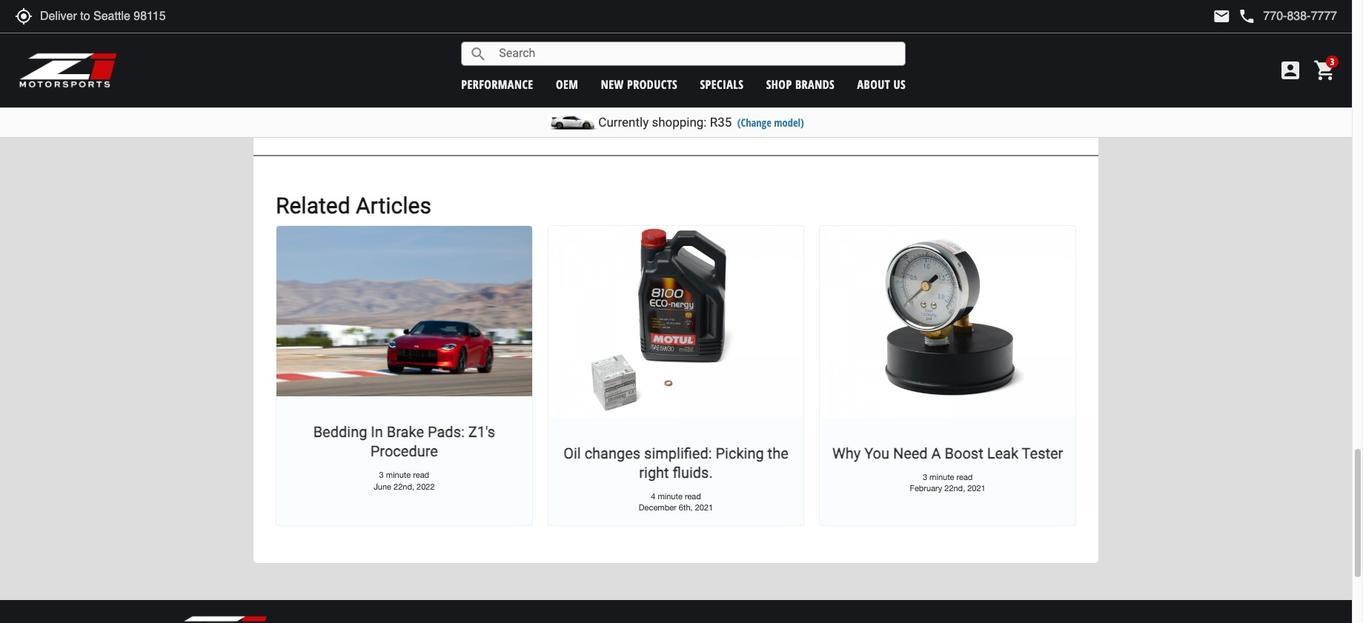 Task type: vqa. For each thing, say whether or not it's contained in the screenshot.


Task type: describe. For each thing, give the bounding box(es) containing it.
tester
[[1022, 445, 1064, 463]]

mail link
[[1214, 7, 1231, 25]]

(change model) link
[[738, 116, 804, 130]]

« back to blog link
[[417, 90, 524, 119]]

oem
[[556, 76, 579, 92]]

june
[[374, 483, 392, 491]]

boost
[[945, 445, 984, 463]]

in
[[371, 423, 383, 441]]

changes
[[585, 445, 641, 463]]

to
[[471, 93, 484, 116]]

4
[[651, 492, 656, 501]]

related
[[276, 193, 351, 219]]

right
[[640, 464, 669, 482]]

december
[[639, 504, 677, 513]]

read for procedure
[[413, 471, 429, 480]]

6th,
[[679, 504, 693, 513]]

about us link
[[858, 76, 906, 92]]

3 minute read february 22nd, 2021
[[910, 473, 986, 494]]

specials link
[[701, 76, 744, 92]]

«
[[424, 93, 433, 116]]

pads:
[[428, 423, 465, 441]]

2022
[[417, 483, 435, 491]]

you
[[865, 445, 890, 463]]

(change
[[738, 116, 772, 130]]

brake
[[387, 423, 424, 441]]

search
[[470, 45, 487, 63]]

2021 for right
[[695, 504, 714, 513]]

why you need a boost leak tester image
[[821, 226, 1076, 418]]

« back to blog
[[424, 93, 516, 116]]

read for leak
[[957, 473, 973, 482]]

picking
[[716, 445, 764, 463]]

shop
[[767, 76, 793, 92]]

4 minute read december 6th, 2021
[[639, 492, 714, 513]]

brands
[[796, 76, 835, 92]]

new products link
[[601, 76, 678, 92]]

currently
[[599, 115, 649, 130]]

mail phone
[[1214, 7, 1257, 25]]

blog
[[488, 93, 516, 116]]

currently shopping: r35 (change model)
[[599, 115, 804, 130]]

products
[[628, 76, 678, 92]]

why you need a boost leak tester link
[[833, 445, 1064, 463]]

z1 motorsports logo image
[[19, 52, 118, 89]]

bedding
[[313, 423, 367, 441]]

bedding in brake pads: z1's procedure link
[[313, 423, 495, 460]]

bedding in brake pads: z1's procedure image
[[277, 226, 532, 397]]

minute for procedure
[[386, 471, 411, 480]]

3 for need
[[923, 473, 928, 482]]

simplified:
[[645, 445, 712, 463]]

minute for leak
[[930, 473, 955, 482]]

read for right
[[685, 492, 701, 501]]

fluids.
[[673, 464, 713, 482]]

z1's
[[469, 423, 495, 441]]



Task type: locate. For each thing, give the bounding box(es) containing it.
read up 6th,
[[685, 492, 701, 501]]

0 horizontal spatial 3
[[379, 471, 384, 480]]

1 horizontal spatial 2021
[[968, 485, 986, 494]]

shopping_cart
[[1314, 59, 1338, 82]]

shop brands link
[[767, 76, 835, 92]]

2021 right 6th,
[[695, 504, 714, 513]]

about
[[858, 76, 891, 92]]

2021 inside 4 minute read december 6th, 2021
[[695, 504, 714, 513]]

oil changes simplified: picking the right fluids.
[[564, 445, 789, 482]]

related articles
[[276, 193, 432, 219]]

22nd, inside 3 minute read february 22nd, 2021
[[945, 485, 966, 494]]

read down boost
[[957, 473, 973, 482]]

z1 company logo image
[[175, 616, 267, 624]]

specials
[[701, 76, 744, 92]]

2021 down boost
[[968, 485, 986, 494]]

0 horizontal spatial read
[[413, 471, 429, 480]]

minute
[[386, 471, 411, 480], [930, 473, 955, 482], [658, 492, 683, 501]]

3
[[379, 471, 384, 480], [923, 473, 928, 482]]

minute right 4
[[658, 492, 683, 501]]

3 inside the 3 minute read june 22nd, 2022
[[379, 471, 384, 480]]

why you need a boost leak tester
[[833, 445, 1064, 463]]

3 up "june"
[[379, 471, 384, 480]]

3 minute read june 22nd, 2022
[[374, 471, 435, 491]]

phone
[[1239, 7, 1257, 25]]

performance link
[[462, 76, 534, 92]]

why
[[833, 445, 861, 463]]

a
[[932, 445, 942, 463]]

february
[[910, 485, 943, 494]]

2 horizontal spatial minute
[[930, 473, 955, 482]]

back
[[437, 93, 467, 116]]

read
[[413, 471, 429, 480], [957, 473, 973, 482], [685, 492, 701, 501]]

oil changes simplified: picking the right fluids. link
[[564, 445, 789, 482]]

22nd, right "june"
[[394, 483, 415, 491]]

model)
[[775, 116, 804, 130]]

22nd, for a
[[945, 485, 966, 494]]

new
[[601, 76, 624, 92]]

3 for brake
[[379, 471, 384, 480]]

about us
[[858, 76, 906, 92]]

performance
[[462, 76, 534, 92]]

1 horizontal spatial 3
[[923, 473, 928, 482]]

2021
[[968, 485, 986, 494], [695, 504, 714, 513]]

minute up "june"
[[386, 471, 411, 480]]

new products
[[601, 76, 678, 92]]

procedure
[[371, 443, 438, 460]]

oil
[[564, 445, 581, 463]]

0 horizontal spatial 2021
[[695, 504, 714, 513]]

minute up february
[[930, 473, 955, 482]]

22nd, for pads:
[[394, 483, 415, 491]]

oem link
[[556, 76, 579, 92]]

phone link
[[1239, 7, 1338, 25]]

read inside 4 minute read december 6th, 2021
[[685, 492, 701, 501]]

minute inside the 3 minute read june 22nd, 2022
[[386, 471, 411, 480]]

22nd, inside the 3 minute read june 22nd, 2022
[[394, 483, 415, 491]]

account_box
[[1279, 59, 1303, 82]]

1 horizontal spatial 22nd,
[[945, 485, 966, 494]]

Search search field
[[487, 42, 906, 65]]

leak
[[988, 445, 1019, 463]]

1 vertical spatial 2021
[[695, 504, 714, 513]]

bedding in brake pads: z1's procedure
[[313, 423, 495, 460]]

read up 2022
[[413, 471, 429, 480]]

minute inside 3 minute read february 22nd, 2021
[[930, 473, 955, 482]]

22nd,
[[394, 483, 415, 491], [945, 485, 966, 494]]

us
[[894, 76, 906, 92]]

22nd, right february
[[945, 485, 966, 494]]

articles
[[356, 193, 432, 219]]

1 horizontal spatial read
[[685, 492, 701, 501]]

read inside the 3 minute read june 22nd, 2022
[[413, 471, 429, 480]]

minute for right
[[658, 492, 683, 501]]

shopping_cart link
[[1311, 59, 1338, 82]]

oil changes simplified: picking the right fluids. image
[[549, 226, 804, 418]]

3 inside 3 minute read february 22nd, 2021
[[923, 473, 928, 482]]

1 horizontal spatial minute
[[658, 492, 683, 501]]

mail
[[1214, 7, 1231, 25]]

shop brands
[[767, 76, 835, 92]]

the
[[768, 445, 789, 463]]

2 horizontal spatial read
[[957, 473, 973, 482]]

need
[[894, 445, 928, 463]]

0 vertical spatial 2021
[[968, 485, 986, 494]]

3 up february
[[923, 473, 928, 482]]

r35
[[710, 115, 732, 130]]

shopping:
[[652, 115, 707, 130]]

0 horizontal spatial 22nd,
[[394, 483, 415, 491]]

0 horizontal spatial minute
[[386, 471, 411, 480]]

minute inside 4 minute read december 6th, 2021
[[658, 492, 683, 501]]

2021 inside 3 minute read february 22nd, 2021
[[968, 485, 986, 494]]

my_location
[[15, 7, 33, 25]]

read inside 3 minute read february 22nd, 2021
[[957, 473, 973, 482]]

2021 for leak
[[968, 485, 986, 494]]

account_box link
[[1276, 59, 1307, 82]]



